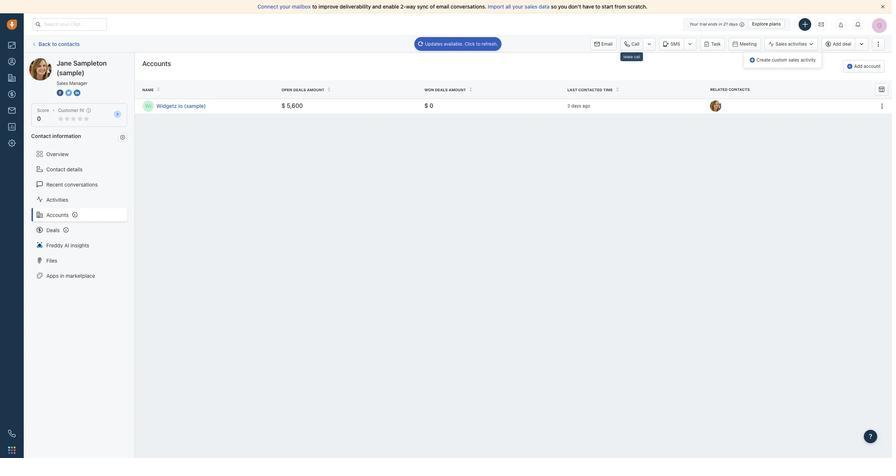 Task type: locate. For each thing, give the bounding box(es) containing it.
so
[[551, 3, 557, 10]]

updates available. click to refresh. link
[[415, 37, 502, 51]]

sales up custom
[[776, 41, 788, 47]]

add left the account
[[855, 63, 863, 69]]

(sample) up manager
[[84, 58, 105, 64]]

days right the "21"
[[730, 22, 739, 26]]

(sample) inside jane sampleton (sample) sales manager
[[57, 69, 84, 77]]

jane for jane sampleton (sample) sales manager
[[57, 59, 72, 67]]

days
[[730, 22, 739, 26], [572, 103, 582, 109]]

contacts right 'related'
[[729, 87, 751, 92]]

0 vertical spatial contact
[[31, 133, 51, 139]]

0 for $ 0
[[430, 103, 434, 109]]

1 vertical spatial accounts
[[46, 212, 69, 218]]

enable
[[383, 3, 399, 10]]

days right 3
[[572, 103, 582, 109]]

sales activities button
[[765, 38, 819, 50]]

open deals amount
[[282, 87, 325, 92]]

0 vertical spatial (sample)
[[84, 58, 105, 64]]

sampleton
[[57, 58, 83, 64], [73, 59, 107, 67]]

don't
[[569, 3, 582, 10]]

deals right open
[[294, 87, 306, 92]]

your left mailbox
[[280, 3, 291, 10]]

add deal
[[834, 41, 852, 47]]

1 horizontal spatial in
[[719, 22, 723, 26]]

make
[[624, 54, 633, 59]]

3
[[568, 103, 571, 109]]

0 vertical spatial sales
[[525, 3, 538, 10]]

click
[[465, 41, 475, 47]]

conversations
[[65, 181, 98, 188]]

start
[[602, 3, 614, 10]]

0 horizontal spatial days
[[572, 103, 582, 109]]

linkedin circled image
[[74, 89, 80, 97]]

manager
[[69, 80, 88, 86]]

related
[[711, 87, 728, 92]]

trial
[[700, 22, 708, 26]]

$ down the won
[[425, 103, 429, 109]]

1 horizontal spatial $
[[425, 103, 429, 109]]

sales left 'data'
[[525, 3, 538, 10]]

call
[[635, 54, 641, 59]]

1 amount from the left
[[307, 87, 325, 92]]

1 vertical spatial contact
[[46, 166, 65, 172]]

(sample) right the widgetz.io
[[184, 103, 206, 109]]

deals
[[46, 227, 60, 233]]

1 horizontal spatial jane
[[57, 59, 72, 67]]

create
[[757, 57, 771, 63]]

0 horizontal spatial in
[[60, 272, 64, 279]]

2 amount from the left
[[449, 87, 466, 92]]

overview
[[46, 151, 69, 157]]

amount for open deals amount
[[307, 87, 325, 92]]

information
[[52, 133, 81, 139]]

sales
[[525, 3, 538, 10], [789, 57, 800, 63]]

make call tooltip
[[621, 52, 644, 63]]

sampleton down back to contacts
[[57, 58, 83, 64]]

0 horizontal spatial amount
[[307, 87, 325, 92]]

0 horizontal spatial contacts
[[58, 41, 80, 47]]

0 horizontal spatial $
[[282, 103, 285, 109]]

jane down back
[[44, 58, 56, 64]]

$
[[282, 103, 285, 109], [425, 103, 429, 109]]

1 horizontal spatial add
[[855, 63, 863, 69]]

jane down back to contacts
[[57, 59, 72, 67]]

1 deals from the left
[[294, 87, 306, 92]]

connect
[[258, 3, 278, 10]]

ai
[[64, 242, 69, 248]]

2 $ from the left
[[425, 103, 429, 109]]

accounts down activities
[[46, 212, 69, 218]]

sales up facebook circled 'icon'
[[57, 80, 68, 86]]

mng settings image
[[120, 135, 125, 140]]

1 vertical spatial 0
[[37, 115, 41, 122]]

5,600
[[287, 103, 303, 109]]

0 inside score 0
[[37, 115, 41, 122]]

1 horizontal spatial sales
[[789, 57, 800, 63]]

0 horizontal spatial sales
[[57, 80, 68, 86]]

data
[[539, 3, 550, 10]]

email image
[[819, 21, 825, 27]]

all
[[506, 3, 511, 10]]

2 your from the left
[[513, 3, 524, 10]]

activities
[[789, 41, 808, 47]]

fit
[[80, 108, 84, 113]]

improve
[[319, 3, 339, 10]]

jane inside jane sampleton (sample) sales manager
[[57, 59, 72, 67]]

0 horizontal spatial your
[[280, 3, 291, 10]]

sales
[[776, 41, 788, 47], [57, 80, 68, 86]]

in right apps
[[60, 272, 64, 279]]

sync
[[417, 3, 429, 10]]

0 horizontal spatial add
[[834, 41, 842, 47]]

1 horizontal spatial amount
[[449, 87, 466, 92]]

details
[[67, 166, 83, 172]]

account
[[864, 63, 881, 69]]

customer fit
[[58, 108, 84, 113]]

add left deal
[[834, 41, 842, 47]]

score 0
[[37, 108, 49, 122]]

1 vertical spatial (sample)
[[57, 69, 84, 77]]

0 vertical spatial sales
[[776, 41, 788, 47]]

sampleton inside jane sampleton (sample) sales manager
[[73, 59, 107, 67]]

contact details
[[46, 166, 83, 172]]

$ 5,600
[[282, 103, 303, 109]]

0 horizontal spatial jane
[[44, 58, 56, 64]]

jane
[[44, 58, 56, 64], [57, 59, 72, 67]]

you
[[559, 3, 567, 10]]

contact information
[[31, 133, 81, 139]]

1 vertical spatial contacts
[[729, 87, 751, 92]]

1 vertical spatial in
[[60, 272, 64, 279]]

0 horizontal spatial 0
[[37, 115, 41, 122]]

deals
[[294, 87, 306, 92], [435, 87, 448, 92]]

recent
[[46, 181, 63, 188]]

amount right the won
[[449, 87, 466, 92]]

(sample) down jane sampleton (sample)
[[57, 69, 84, 77]]

call button
[[621, 38, 644, 50]]

add account button
[[844, 60, 885, 73]]

1 horizontal spatial sales
[[776, 41, 788, 47]]

0 down score
[[37, 115, 41, 122]]

sales left activity
[[789, 57, 800, 63]]

explore plans link
[[749, 20, 786, 29]]

1 horizontal spatial days
[[730, 22, 739, 26]]

files
[[46, 257, 57, 264]]

to
[[313, 3, 317, 10], [596, 3, 601, 10], [52, 41, 57, 47], [477, 41, 481, 47]]

of
[[430, 3, 435, 10]]

in left the "21"
[[719, 22, 723, 26]]

1 horizontal spatial 0
[[430, 103, 434, 109]]

1 your from the left
[[280, 3, 291, 10]]

amount right open
[[307, 87, 325, 92]]

freshworks switcher image
[[8, 447, 16, 454]]

1 $ from the left
[[282, 103, 285, 109]]

sales activities button
[[765, 38, 822, 50]]

0 horizontal spatial accounts
[[46, 212, 69, 218]]

0 down the won
[[430, 103, 434, 109]]

accounts up 'name'
[[142, 60, 171, 68]]

deals right the won
[[435, 87, 448, 92]]

$ left 5,600
[[282, 103, 285, 109]]

last contacted time
[[568, 87, 613, 92]]

1 horizontal spatial accounts
[[142, 60, 171, 68]]

0 vertical spatial add
[[834, 41, 842, 47]]

Search your CRM... text field
[[33, 18, 107, 31]]

1 vertical spatial sales
[[57, 80, 68, 86]]

1 horizontal spatial deals
[[435, 87, 448, 92]]

wi
[[145, 103, 152, 109]]

your right all
[[513, 3, 524, 10]]

email
[[437, 3, 450, 10]]

0 horizontal spatial deals
[[294, 87, 306, 92]]

to left 'start'
[[596, 3, 601, 10]]

widgetz.io
[[157, 103, 183, 109]]

related contacts
[[711, 87, 751, 92]]

apps
[[46, 272, 59, 279]]

mailbox
[[292, 3, 311, 10]]

contact up recent
[[46, 166, 65, 172]]

sampleton up manager
[[73, 59, 107, 67]]

0 vertical spatial 0
[[430, 103, 434, 109]]

your
[[690, 22, 699, 26]]

activities
[[46, 196, 68, 203]]

2 deals from the left
[[435, 87, 448, 92]]

explore plans
[[753, 21, 782, 27]]

accounts
[[142, 60, 171, 68], [46, 212, 69, 218]]

contacts up jane sampleton (sample)
[[58, 41, 80, 47]]

1 vertical spatial add
[[855, 63, 863, 69]]

task button
[[701, 38, 726, 50]]

1 horizontal spatial your
[[513, 3, 524, 10]]

contact down 0 button
[[31, 133, 51, 139]]

in
[[719, 22, 723, 26], [60, 272, 64, 279]]

add
[[834, 41, 842, 47], [855, 63, 863, 69]]



Task type: vqa. For each thing, say whether or not it's contained in the screenshot.
⌘
no



Task type: describe. For each thing, give the bounding box(es) containing it.
deal
[[843, 41, 852, 47]]

1 vertical spatial days
[[572, 103, 582, 109]]

$ for $ 0
[[425, 103, 429, 109]]

connect your mailbox to improve deliverability and enable 2-way sync of email conversations. import all your sales data so you don't have to start from scratch.
[[258, 3, 648, 10]]

0 button
[[37, 115, 41, 122]]

0 for score 0
[[37, 115, 41, 122]]

widgetz.io (sample) link
[[157, 102, 274, 110]]

jane for jane sampleton (sample)
[[44, 58, 56, 64]]

2 vertical spatial (sample)
[[184, 103, 206, 109]]

add account
[[855, 63, 881, 69]]

time
[[604, 87, 613, 92]]

from
[[615, 3, 627, 10]]

and
[[373, 3, 382, 10]]

plans
[[770, 21, 782, 27]]

won
[[425, 87, 434, 92]]

customer
[[58, 108, 79, 113]]

back
[[39, 41, 51, 47]]

add for add deal
[[834, 41, 842, 47]]

conversations.
[[451, 3, 487, 10]]

refresh.
[[482, 41, 498, 47]]

apps in marketplace
[[46, 272, 95, 279]]

custom
[[772, 57, 788, 63]]

0 vertical spatial accounts
[[142, 60, 171, 68]]

sales activities
[[776, 41, 808, 47]]

updates
[[425, 41, 443, 47]]

contacted
[[579, 87, 603, 92]]

add for add account
[[855, 63, 863, 69]]

activity
[[801, 57, 817, 63]]

deals for open
[[294, 87, 306, 92]]

sms
[[671, 41, 681, 47]]

amount for won deals amount
[[449, 87, 466, 92]]

deals for won
[[435, 87, 448, 92]]

deliverability
[[340, 3, 371, 10]]

marketplace
[[66, 272, 95, 279]]

have
[[583, 3, 595, 10]]

21
[[724, 22, 728, 26]]

score
[[37, 108, 49, 113]]

1 vertical spatial sales
[[789, 57, 800, 63]]

widgetz.io (sample)
[[157, 103, 206, 109]]

recent conversations
[[46, 181, 98, 188]]

add deal button
[[822, 38, 856, 50]]

name
[[142, 87, 154, 92]]

contact for contact details
[[46, 166, 65, 172]]

sales inside sales activities button
[[776, 41, 788, 47]]

(sample) for jane sampleton (sample) sales manager
[[57, 69, 84, 77]]

import all your sales data link
[[488, 3, 551, 10]]

make call
[[624, 54, 641, 59]]

call
[[632, 41, 640, 47]]

won deals amount
[[425, 87, 466, 92]]

task
[[712, 41, 721, 47]]

connect your mailbox link
[[258, 3, 313, 10]]

phone image
[[8, 430, 16, 437]]

twitter circled image
[[65, 89, 72, 97]]

1 horizontal spatial contacts
[[729, 87, 751, 92]]

phone element
[[4, 426, 19, 441]]

open
[[282, 87, 293, 92]]

way
[[406, 3, 416, 10]]

$ for $ 5,600
[[282, 103, 285, 109]]

meeting
[[740, 41, 757, 47]]

updates available. click to refresh.
[[425, 41, 498, 47]]

sampleton for jane sampleton (sample)
[[57, 58, 83, 64]]

back to contacts
[[39, 41, 80, 47]]

sampleton for jane sampleton (sample) sales manager
[[73, 59, 107, 67]]

facebook circled image
[[57, 89, 63, 97]]

sms button
[[660, 38, 684, 50]]

insights
[[71, 242, 89, 248]]

available.
[[444, 41, 464, 47]]

to right back
[[52, 41, 57, 47]]

back to contacts link
[[31, 38, 80, 50]]

0 vertical spatial contacts
[[58, 41, 80, 47]]

wi button
[[142, 100, 154, 112]]

freddy
[[46, 242, 63, 248]]

ends
[[709, 22, 718, 26]]

0 vertical spatial in
[[719, 22, 723, 26]]

contact for contact information
[[31, 133, 51, 139]]

sales inside jane sampleton (sample) sales manager
[[57, 80, 68, 86]]

0 vertical spatial days
[[730, 22, 739, 26]]

your trial ends in 21 days
[[690, 22, 739, 26]]

0 horizontal spatial sales
[[525, 3, 538, 10]]

explore
[[753, 21, 769, 27]]

create custom sales activity
[[757, 57, 817, 63]]

3 days ago
[[568, 103, 591, 109]]

meeting button
[[729, 38, 761, 50]]

freddy ai insights
[[46, 242, 89, 248]]

jane sampleton (sample) sales manager
[[57, 59, 107, 86]]

jane sampleton (sample)
[[44, 58, 105, 64]]

to right mailbox
[[313, 3, 317, 10]]

close image
[[882, 5, 885, 9]]

scratch.
[[628, 3, 648, 10]]

2-
[[401, 3, 406, 10]]

email
[[602, 41, 613, 47]]

email button
[[591, 38, 617, 50]]

to right the click at the right of the page
[[477, 41, 481, 47]]

ago
[[583, 103, 591, 109]]

(sample) for jane sampleton (sample)
[[84, 58, 105, 64]]



